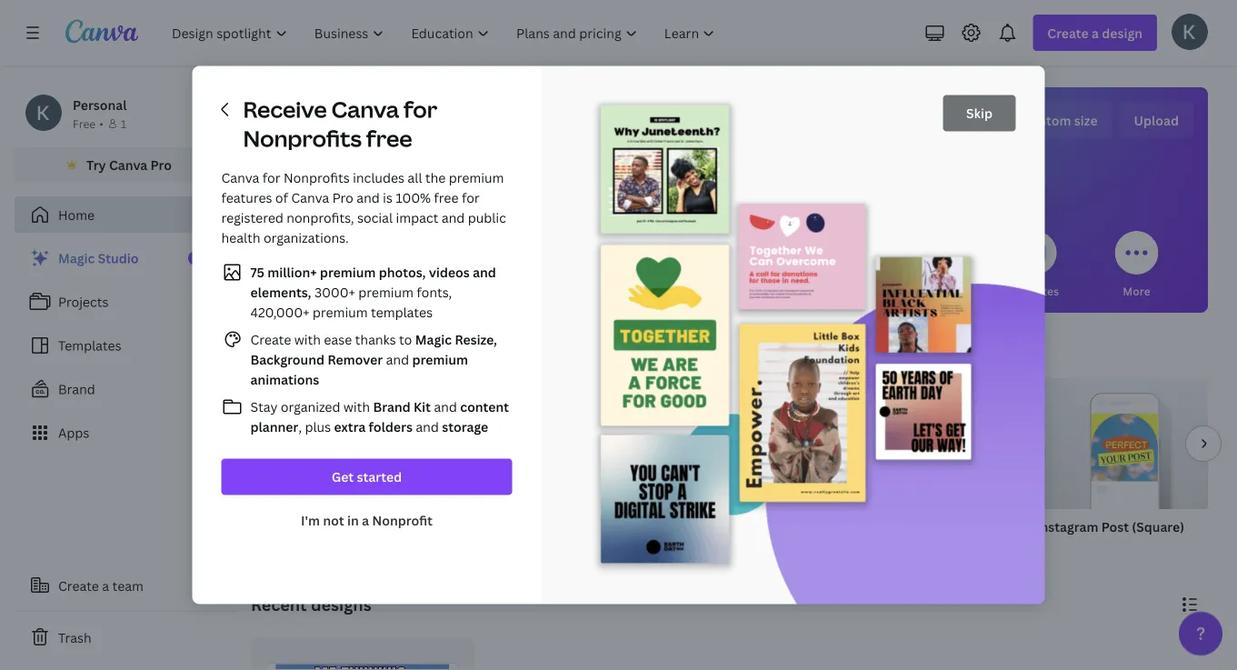 Task type: describe. For each thing, give the bounding box(es) containing it.
group for video group
[[840, 378, 1015, 509]]

, plus extra folders and storage
[[299, 418, 489, 436]]

(square)
[[1133, 518, 1185, 535]]

for you
[[303, 283, 342, 298]]

•
[[99, 116, 104, 131]]

health
[[221, 229, 261, 246]]

canva up nonprofits, at the top of the page
[[291, 189, 329, 206]]

0 horizontal spatial with
[[295, 331, 321, 348]]

and right kit
[[434, 398, 457, 416]]

get started button
[[221, 459, 513, 495]]

stay organized with brand kit and
[[251, 398, 460, 416]]

social
[[357, 209, 393, 226]]

thanks
[[355, 331, 396, 348]]

of
[[276, 189, 288, 206]]

whiteboards button
[[492, 218, 560, 313]]

you might want to try...
[[251, 342, 434, 364]]

includes
[[353, 169, 405, 186]]

a inside button
[[102, 577, 109, 594]]

remover
[[328, 351, 383, 368]]

will
[[614, 108, 661, 148]]

create a team button
[[15, 568, 236, 604]]

social media button
[[696, 218, 764, 313]]

premium inside canva for nonprofits includes all the premium features of canva pro and is 100% free for registered nonprofits, social impact and public health organizations.
[[449, 169, 504, 186]]

and inside 75 million+ premium photos, videos and elements,
[[473, 264, 496, 281]]

and down the thanks
[[383, 351, 413, 368]]

magic for studio
[[58, 250, 95, 267]]

get started
[[332, 468, 402, 486]]

what will you design today?
[[531, 108, 929, 148]]

home link
[[15, 196, 236, 233]]

extra
[[334, 418, 366, 436]]

i'm not in a nonprofit button
[[221, 503, 513, 539]]

magic resize, background remover
[[251, 331, 497, 368]]

whiteboards
[[492, 283, 560, 298]]

get
[[332, 468, 354, 486]]

pro inside canva for nonprofits includes all the premium features of canva pro and is 100% free for registered nonprofits, social impact and public health organizations.
[[333, 189, 354, 206]]

you
[[251, 342, 281, 364]]

what
[[531, 108, 609, 148]]

pro inside try canva pro button
[[151, 156, 172, 173]]

want
[[335, 342, 374, 364]]

elements,
[[251, 284, 312, 301]]

receive
[[243, 95, 327, 124]]

more button
[[1116, 218, 1159, 313]]

docs button
[[402, 218, 446, 313]]

is
[[383, 189, 393, 206]]

1 horizontal spatial with
[[344, 398, 370, 416]]

organizations.
[[264, 229, 349, 246]]

you inside button
[[323, 283, 342, 298]]

canva inside button
[[109, 156, 148, 173]]

videos button
[[810, 218, 854, 313]]

free •
[[73, 116, 104, 131]]

0 horizontal spatial to
[[378, 342, 395, 364]]

skip button
[[944, 95, 1016, 131]]

products
[[924, 283, 972, 298]]

presentation
[[644, 518, 724, 535]]

,
[[299, 418, 302, 436]]

1 horizontal spatial to
[[399, 331, 412, 348]]

list containing magic studio
[[15, 240, 236, 451]]

for
[[303, 283, 320, 298]]

free inside canva for nonprofits includes all the premium features of canva pro and is 100% free for registered nonprofits, social impact and public health organizations.
[[434, 189, 459, 206]]

stay
[[251, 398, 278, 416]]

instagram post (square) group
[[1037, 378, 1211, 558]]

content
[[460, 398, 509, 416]]

organized
[[281, 398, 341, 416]]

presentation (16:9) group
[[644, 378, 819, 558]]

the
[[426, 169, 446, 186]]

million+
[[268, 264, 317, 281]]

group for presentation (16:9) group
[[644, 378, 819, 509]]

canva for nonprofits includes all the premium features of canva pro and is 100% free for registered nonprofits, social impact and public health organizations.
[[221, 169, 507, 246]]

apps
[[58, 424, 89, 442]]

try canva pro button
[[15, 147, 236, 182]]

premium up templates
[[359, 284, 414, 301]]

list containing 75 million+ premium photos, videos and elements,
[[221, 261, 513, 437]]

in
[[347, 512, 359, 529]]

features
[[221, 189, 272, 206]]

might
[[285, 342, 331, 364]]

whiteboard group
[[447, 378, 622, 558]]

instagram post (square)
[[1037, 518, 1185, 535]]

i'm not in a nonprofit
[[301, 512, 433, 529]]

and left is
[[357, 189, 380, 206]]

try...
[[399, 342, 434, 364]]

videos
[[429, 264, 470, 281]]

fonts,
[[417, 284, 452, 301]]

design
[[727, 108, 820, 148]]

i'm
[[301, 512, 320, 529]]

templates
[[371, 304, 433, 321]]

nonprofit
[[372, 512, 433, 529]]

and left "public"
[[442, 209, 465, 226]]

instagram
[[1037, 518, 1099, 535]]

background
[[251, 351, 325, 368]]



Task type: vqa. For each thing, say whether or not it's contained in the screenshot.
Nonprofits to the top
yes



Task type: locate. For each thing, give the bounding box(es) containing it.
brand link
[[15, 371, 236, 407]]

you right will
[[667, 108, 721, 148]]

folders
[[369, 418, 413, 436]]

1 horizontal spatial a
[[362, 512, 369, 529]]

a
[[362, 512, 369, 529], [102, 577, 109, 594]]

brand up apps
[[58, 381, 95, 398]]

all
[[408, 169, 422, 186]]

trash link
[[15, 619, 236, 656]]

free
[[366, 124, 412, 153], [434, 189, 459, 206]]

ease
[[324, 331, 352, 348]]

nonprofits up of
[[243, 124, 362, 153]]

team
[[112, 577, 144, 594]]

premium down the resize,
[[413, 351, 468, 368]]

1 horizontal spatial brand
[[373, 398, 411, 416]]

create with ease thanks to
[[251, 331, 415, 348]]

420,000+
[[251, 304, 310, 321]]

to
[[399, 331, 412, 348], [378, 342, 395, 364]]

recent designs
[[251, 593, 372, 616]]

magic for resize,
[[415, 331, 452, 348]]

print products button
[[895, 218, 972, 313]]

create
[[251, 331, 291, 348], [58, 577, 99, 594]]

1 vertical spatial brand
[[373, 398, 411, 416]]

2 horizontal spatial for
[[462, 189, 480, 206]]

0 vertical spatial free
[[366, 124, 412, 153]]

for you button
[[301, 218, 344, 313]]

group for doc group
[[251, 378, 426, 509]]

create up background
[[251, 331, 291, 348]]

3 group from the left
[[644, 378, 819, 509]]

1 vertical spatial for
[[263, 169, 281, 186]]

and down kit
[[416, 418, 439, 436]]

1 vertical spatial create
[[58, 577, 99, 594]]

premium
[[449, 169, 504, 186], [320, 264, 376, 281], [359, 284, 414, 301], [313, 304, 368, 321], [413, 351, 468, 368]]

1
[[121, 116, 127, 131]]

1 vertical spatial a
[[102, 577, 109, 594]]

storage
[[442, 418, 489, 436]]

0 horizontal spatial magic
[[58, 250, 95, 267]]

1 vertical spatial pro
[[333, 189, 354, 206]]

5 group from the left
[[1037, 378, 1211, 509]]

0 horizontal spatial free
[[366, 124, 412, 153]]

videos
[[814, 283, 850, 298]]

0 vertical spatial create
[[251, 331, 291, 348]]

kit
[[414, 398, 431, 416]]

try canva pro
[[86, 156, 172, 173]]

1 horizontal spatial pro
[[333, 189, 354, 206]]

nonprofits inside receive canva for nonprofits free
[[243, 124, 362, 153]]

a right in on the left bottom
[[362, 512, 369, 529]]

premium inside 75 million+ premium photos, videos and elements,
[[320, 264, 376, 281]]

trash
[[58, 629, 92, 646]]

100%
[[396, 189, 431, 206]]

you right for
[[323, 283, 342, 298]]

templates
[[58, 337, 121, 354]]

1 group from the left
[[251, 378, 426, 509]]

1 vertical spatial nonprofits
[[284, 169, 350, 186]]

1 vertical spatial free
[[434, 189, 459, 206]]

planner
[[251, 418, 299, 436]]

3000+
[[315, 284, 355, 301]]

try
[[86, 156, 106, 173]]

apps link
[[15, 415, 236, 451]]

75
[[251, 264, 265, 281]]

canva up the includes
[[332, 95, 399, 124]]

free down the
[[434, 189, 459, 206]]

doc group
[[251, 378, 426, 558]]

2 vertical spatial for
[[462, 189, 480, 206]]

0 horizontal spatial a
[[102, 577, 109, 594]]

free inside receive canva for nonprofits free
[[366, 124, 412, 153]]

nonprofits inside canva for nonprofits includes all the premium features of canva pro and is 100% free for registered nonprofits, social impact and public health organizations.
[[284, 169, 350, 186]]

free
[[73, 116, 96, 131]]

resize,
[[455, 331, 497, 348]]

projects link
[[15, 284, 236, 320]]

canva
[[332, 95, 399, 124], [109, 156, 148, 173], [221, 169, 260, 186], [291, 189, 329, 206]]

with up extra
[[344, 398, 370, 416]]

a inside 'button'
[[362, 512, 369, 529]]

print products
[[895, 283, 972, 298]]

0 horizontal spatial pro
[[151, 156, 172, 173]]

video group
[[840, 378, 1015, 558]]

social media
[[696, 283, 764, 298]]

create inside 'list'
[[251, 331, 291, 348]]

0 horizontal spatial create
[[58, 577, 99, 594]]

pro up nonprofits, at the top of the page
[[333, 189, 354, 206]]

photos,
[[379, 264, 426, 281]]

for inside receive canva for nonprofits free
[[404, 95, 438, 124]]

1 horizontal spatial for
[[404, 95, 438, 124]]

(16:9)
[[727, 518, 762, 535]]

0 vertical spatial a
[[362, 512, 369, 529]]

1 horizontal spatial magic
[[415, 331, 452, 348]]

for up all
[[404, 95, 438, 124]]

create inside button
[[58, 577, 99, 594]]

media
[[731, 283, 764, 298]]

create for create with ease thanks to
[[251, 331, 291, 348]]

magic down templates
[[415, 331, 452, 348]]

skip
[[967, 105, 993, 122]]

0 vertical spatial magic
[[58, 250, 95, 267]]

nonprofits,
[[287, 209, 354, 226]]

to left try...
[[378, 342, 395, 364]]

magic inside magic resize, background remover
[[415, 331, 452, 348]]

group
[[251, 378, 426, 509], [447, 378, 622, 509], [644, 378, 819, 509], [840, 378, 1015, 509], [1037, 378, 1211, 509]]

free up the includes
[[366, 124, 412, 153]]

1 horizontal spatial free
[[434, 189, 459, 206]]

with
[[295, 331, 321, 348], [344, 398, 370, 416]]

75 million+ premium photos, videos and elements,
[[251, 264, 496, 301]]

0 horizontal spatial for
[[263, 169, 281, 186]]

list
[[15, 240, 236, 451], [221, 261, 513, 437]]

new
[[194, 252, 217, 264]]

0 vertical spatial you
[[667, 108, 721, 148]]

presentations button
[[591, 218, 665, 313]]

for up of
[[263, 169, 281, 186]]

designs
[[311, 593, 372, 616]]

personal
[[73, 96, 127, 113]]

recent
[[251, 593, 307, 616]]

1 vertical spatial magic
[[415, 331, 452, 348]]

create for create a team
[[58, 577, 99, 594]]

and right videos at left top
[[473, 264, 496, 281]]

canva up features
[[221, 169, 260, 186]]

premium up 3000+
[[320, 264, 376, 281]]

today?
[[826, 108, 929, 148]]

home
[[58, 206, 95, 223]]

plus
[[305, 418, 331, 436]]

pro up home link
[[151, 156, 172, 173]]

0 horizontal spatial brand
[[58, 381, 95, 398]]

0 vertical spatial pro
[[151, 156, 172, 173]]

1 horizontal spatial you
[[667, 108, 721, 148]]

you
[[667, 108, 721, 148], [323, 283, 342, 298]]

docs
[[411, 283, 438, 298]]

None search field
[[457, 169, 1003, 206]]

with up background
[[295, 331, 321, 348]]

for up "public"
[[462, 189, 480, 206]]

0 vertical spatial nonprofits
[[243, 124, 362, 153]]

0 vertical spatial with
[[295, 331, 321, 348]]

video
[[840, 518, 876, 535]]

premium animations
[[251, 351, 468, 388]]

canva inside receive canva for nonprofits free
[[332, 95, 399, 124]]

for
[[404, 95, 438, 124], [263, 169, 281, 186], [462, 189, 480, 206]]

studio
[[98, 250, 139, 267]]

not
[[323, 512, 344, 529]]

public
[[468, 209, 507, 226]]

projects
[[58, 293, 109, 311]]

websites
[[1011, 283, 1060, 298]]

canva right try
[[109, 156, 148, 173]]

4 group from the left
[[840, 378, 1015, 509]]

magic left studio
[[58, 250, 95, 267]]

top level navigation element
[[160, 15, 731, 51]]

create left team
[[58, 577, 99, 594]]

more
[[1124, 283, 1151, 298]]

1 horizontal spatial create
[[251, 331, 291, 348]]

post
[[1102, 518, 1130, 535]]

premium right the
[[449, 169, 504, 186]]

0 horizontal spatial you
[[323, 283, 342, 298]]

0 vertical spatial brand
[[58, 381, 95, 398]]

create a team
[[58, 577, 144, 594]]

0 vertical spatial for
[[404, 95, 438, 124]]

content planner
[[251, 398, 509, 436]]

premium down 3000+
[[313, 304, 368, 321]]

registered
[[221, 209, 284, 226]]

group for instagram post (square) group
[[1037, 378, 1211, 509]]

a left team
[[102, 577, 109, 594]]

group for whiteboard group
[[447, 378, 622, 509]]

nonprofits up nonprofits, at the top of the page
[[284, 169, 350, 186]]

2 group from the left
[[447, 378, 622, 509]]

presentation (16:9)
[[644, 518, 762, 535]]

3000+ premium fonts, 420,000+ premium templates
[[251, 284, 452, 321]]

social
[[696, 283, 728, 298]]

premium inside premium animations
[[413, 351, 468, 368]]

brand up folders
[[373, 398, 411, 416]]

1 vertical spatial you
[[323, 283, 342, 298]]

to down templates
[[399, 331, 412, 348]]

1 vertical spatial with
[[344, 398, 370, 416]]



